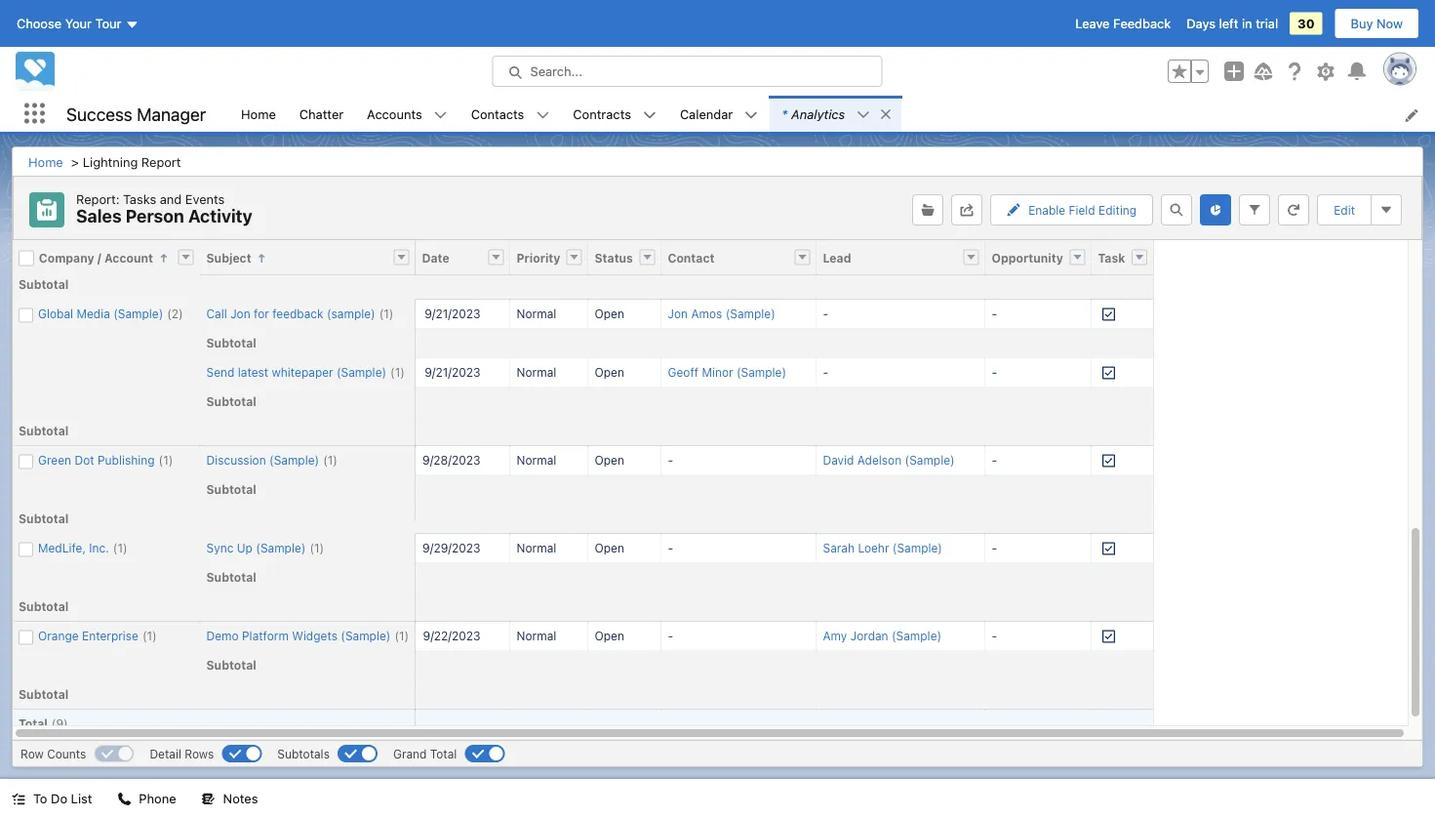 Task type: describe. For each thing, give the bounding box(es) containing it.
buy
[[1352, 16, 1374, 31]]

tour
[[95, 16, 122, 31]]

to do list
[[33, 791, 92, 806]]

leave feedback
[[1076, 16, 1172, 31]]

calendar link
[[669, 96, 745, 132]]

list containing home
[[229, 96, 1436, 132]]

trial
[[1257, 16, 1279, 31]]

in
[[1243, 16, 1253, 31]]

text default image inside the phone button
[[118, 792, 131, 806]]

text default image for contracts
[[643, 108, 657, 122]]

calendar
[[680, 106, 733, 121]]

list item containing *
[[770, 96, 902, 132]]

contracts link
[[562, 96, 643, 132]]

manager
[[137, 103, 206, 124]]

contacts list item
[[460, 96, 562, 132]]

contracts
[[573, 106, 632, 121]]

notes
[[223, 791, 258, 806]]

calendar list item
[[669, 96, 770, 132]]

contracts list item
[[562, 96, 669, 132]]

feedback
[[1114, 16, 1172, 31]]

text default image inside contacts list item
[[536, 108, 550, 122]]

buy now
[[1352, 16, 1404, 31]]

chatter
[[300, 106, 344, 121]]

home link
[[229, 96, 288, 132]]

left
[[1220, 16, 1239, 31]]

text default image inside list item
[[880, 107, 893, 121]]

choose your tour
[[17, 16, 122, 31]]

phone button
[[106, 779, 188, 818]]

text default image inside notes button
[[202, 792, 215, 806]]

home
[[241, 106, 276, 121]]

to
[[33, 791, 47, 806]]

list
[[71, 791, 92, 806]]

phone
[[139, 791, 176, 806]]



Task type: vqa. For each thing, say whether or not it's contained in the screenshot.
text default icon in Contracts "LIST ITEM"
no



Task type: locate. For each thing, give the bounding box(es) containing it.
text default image left to
[[12, 792, 25, 806]]

contacts
[[471, 106, 525, 121]]

leave
[[1076, 16, 1110, 31]]

analytics
[[792, 106, 846, 121]]

text default image inside accounts list item
[[434, 108, 448, 122]]

leave feedback link
[[1076, 16, 1172, 31]]

text default image right contracts
[[643, 108, 657, 122]]

search... button
[[492, 56, 883, 87]]

*
[[782, 106, 788, 121]]

text default image inside calendar list item
[[745, 108, 759, 122]]

search...
[[531, 64, 583, 79]]

days left in trial
[[1187, 16, 1279, 31]]

text default image for accounts
[[434, 108, 448, 122]]

text default image inside the to do list button
[[12, 792, 25, 806]]

contacts link
[[460, 96, 536, 132]]

text default image
[[857, 108, 871, 122], [434, 108, 448, 122], [643, 108, 657, 122], [745, 108, 759, 122], [118, 792, 131, 806]]

list item
[[770, 96, 902, 132]]

text default image right accounts
[[434, 108, 448, 122]]

text default image inside list item
[[857, 108, 871, 122]]

text default image left *
[[745, 108, 759, 122]]

accounts list item
[[355, 96, 460, 132]]

buy now button
[[1335, 8, 1420, 39]]

text default image left phone
[[118, 792, 131, 806]]

notes button
[[190, 779, 270, 818]]

to do list button
[[0, 779, 104, 818]]

text default image for calendar
[[745, 108, 759, 122]]

30
[[1298, 16, 1315, 31]]

success
[[66, 103, 132, 124]]

text default image
[[880, 107, 893, 121], [536, 108, 550, 122], [12, 792, 25, 806], [202, 792, 215, 806]]

success manager
[[66, 103, 206, 124]]

choose
[[17, 16, 62, 31]]

days
[[1187, 16, 1216, 31]]

text default image right contacts
[[536, 108, 550, 122]]

* analytics
[[782, 106, 846, 121]]

your
[[65, 16, 92, 31]]

text default image for *
[[857, 108, 871, 122]]

do
[[51, 791, 67, 806]]

accounts
[[367, 106, 422, 121]]

accounts link
[[355, 96, 434, 132]]

now
[[1377, 16, 1404, 31]]

text default image left notes
[[202, 792, 215, 806]]

text default image right the analytics
[[880, 107, 893, 121]]

group
[[1168, 60, 1209, 83]]

text default image right the analytics
[[857, 108, 871, 122]]

list
[[229, 96, 1436, 132]]

text default image inside "contracts" list item
[[643, 108, 657, 122]]

choose your tour button
[[16, 8, 140, 39]]

chatter link
[[288, 96, 355, 132]]



